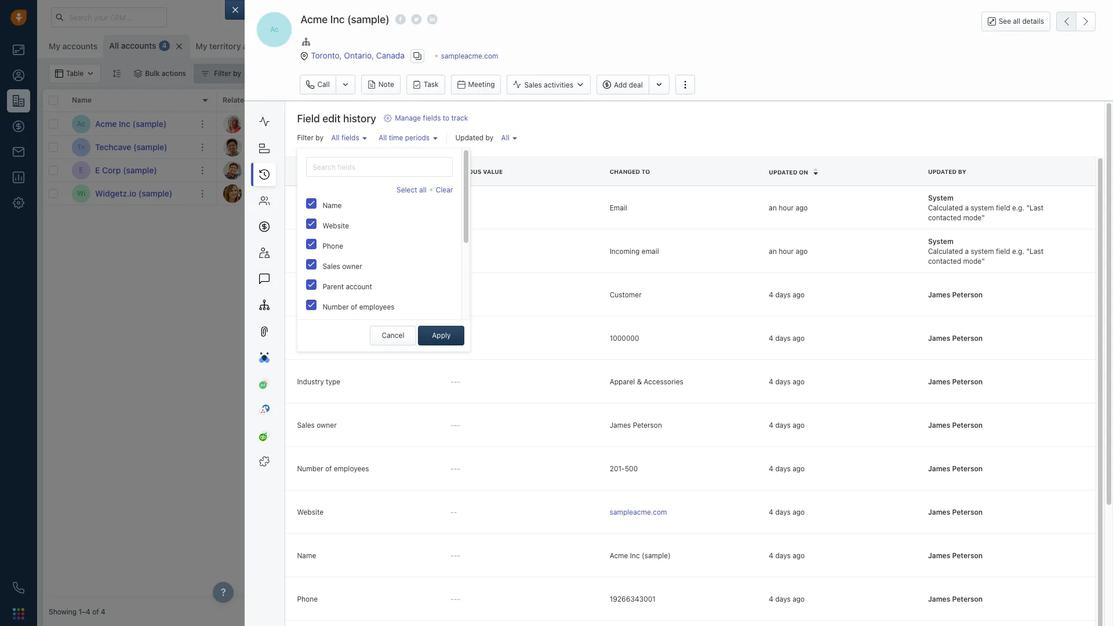 Task type: locate. For each thing, give the bounding box(es) containing it.
name row
[[43, 89, 217, 113]]

0 horizontal spatial annual
[[297, 334, 320, 343]]

2 horizontal spatial inc
[[631, 552, 640, 560]]

o
[[353, 42, 358, 51]]

filter by down edit at the left top of the page
[[297, 134, 324, 142]]

1 j image from the top
[[223, 161, 242, 180]]

to right changed
[[642, 169, 650, 175]]

2 --- from the top
[[451, 378, 461, 386]]

2 "last from the top
[[1027, 247, 1044, 256]]

all up "value"
[[502, 134, 510, 142]]

changed
[[610, 169, 641, 175]]

1 vertical spatial mode"
[[964, 257, 986, 266]]

down
[[1042, 301, 1066, 311]]

value
[[483, 169, 503, 175]]

widgetz.io (sample) link
[[95, 188, 173, 199]]

a for incoming email
[[966, 247, 970, 256]]

2 vertical spatial website
[[297, 508, 324, 517]]

0 vertical spatial last
[[297, 204, 311, 212]]

annual down the business type
[[323, 323, 345, 332]]

2 field from the top
[[997, 247, 1011, 256]]

+ add task
[[571, 166, 606, 174]]

ac up my territory accounts
[[270, 25, 279, 34]]

to up 5036153947
[[769, 165, 776, 173]]

field
[[297, 113, 320, 125], [297, 169, 314, 175]]

0 horizontal spatial e
[[79, 166, 83, 175]]

add inside button
[[614, 81, 627, 89]]

2 my from the left
[[196, 41, 207, 51]]

last up business
[[297, 247, 311, 256]]

my accounts
[[49, 41, 98, 51]]

select
[[397, 186, 418, 195]]

sampleacme.com down '500'
[[610, 508, 667, 517]]

website
[[310, 96, 337, 105], [323, 222, 349, 231], [297, 508, 324, 517]]

0 horizontal spatial sampleacme.com link
[[310, 119, 367, 128]]

2 system calculated a system field e.g. "last contacted mode" from the top
[[929, 237, 1044, 266]]

--- for type
[[451, 378, 461, 386]]

1 "last from the top
[[1027, 204, 1044, 212]]

days for james peterson
[[776, 421, 791, 430]]

1 e.g. from the top
[[1013, 204, 1025, 212]]

type right business
[[329, 291, 343, 299]]

1 horizontal spatial my
[[196, 41, 207, 51]]

1 vertical spatial $
[[397, 142, 403, 152]]

1 field from the top
[[997, 204, 1011, 212]]

"last for email
[[1027, 204, 1044, 212]]

1 vertical spatial inc
[[119, 119, 131, 129]]

5036153947
[[745, 188, 787, 197]]

techcave
[[95, 142, 131, 152]]

type for business type
[[329, 291, 343, 299]]

(sample)
[[347, 13, 390, 26], [133, 119, 167, 129], [133, 142, 167, 152], [123, 165, 157, 175], [139, 188, 173, 198], [642, 552, 671, 560]]

grid
[[43, 88, 915, 599]]

system calculated a system field e.g. "last contacted mode" for incoming email
[[929, 237, 1044, 266]]

add
[[614, 81, 627, 89], [577, 166, 590, 174], [952, 301, 970, 311]]

add left task
[[577, 166, 590, 174]]

$ left 5,600
[[397, 188, 403, 198]]

"last for incoming email
[[1027, 247, 1044, 256]]

1 field from the top
[[297, 113, 320, 125]]

all left time
[[379, 134, 387, 142]]

0 vertical spatial $
[[397, 118, 403, 129]]

last for last activity type
[[297, 204, 311, 212]]

ago
[[796, 204, 808, 212], [796, 247, 808, 256], [793, 291, 805, 299], [793, 334, 805, 343], [793, 378, 805, 386], [793, 421, 805, 430], [793, 465, 805, 473], [793, 508, 805, 517], [793, 552, 805, 560], [793, 595, 805, 604]]

1 vertical spatial name
[[323, 202, 342, 210]]

add left deal
[[614, 81, 627, 89]]

annual revenue down the business type
[[297, 334, 348, 343]]

0 horizontal spatial name
[[72, 96, 92, 105]]

fields down open deals amount
[[423, 114, 441, 123]]

ago for james peterson
[[793, 421, 805, 430]]

1 horizontal spatial e
[[95, 165, 100, 175]]

1 vertical spatial field
[[997, 247, 1011, 256]]

2 horizontal spatial updated
[[929, 169, 957, 175]]

1 system from the top
[[929, 194, 954, 202]]

2 horizontal spatial of
[[351, 303, 358, 312]]

container_wx8msf4aqz5i3rn1 image inside the bulk actions button
[[134, 70, 142, 78]]

1 vertical spatial system calculated a system field e.g. "last contacted mode"
[[929, 237, 1044, 266]]

0 vertical spatial system
[[971, 204, 995, 212]]

all inside button
[[379, 134, 387, 142]]

container_wx8msf4aqz5i3rn1 image
[[134, 70, 142, 78], [201, 70, 210, 78]]

(sample) down acme inc (sample) link
[[133, 142, 167, 152]]

--- for owner
[[451, 421, 461, 430]]

2 calculated from the top
[[929, 247, 964, 256]]

filter by down territory in the top of the page
[[214, 69, 241, 78]]

1 my from the left
[[49, 41, 60, 51]]

0 vertical spatial all
[[1014, 17, 1021, 26]]

activity right the next
[[589, 96, 614, 105]]

field name
[[297, 169, 334, 175]]

phone image
[[13, 583, 24, 594]]

container_wx8msf4aqz5i3rn1 image right actions
[[201, 70, 210, 78]]

press space to select this row. row containing techcave (sample)
[[43, 136, 217, 159]]

1 horizontal spatial acme
[[301, 13, 328, 26]]

1 horizontal spatial fields
[[423, 114, 441, 123]]

mode"
[[964, 214, 986, 222], [964, 257, 986, 266]]

0 horizontal spatial all
[[419, 186, 427, 195]]

0 vertical spatial fields
[[423, 114, 441, 123]]

j image
[[223, 161, 242, 180], [223, 184, 242, 203]]

0 horizontal spatial of
[[92, 608, 99, 617]]

mode" for incoming email
[[964, 257, 986, 266]]

1 vertical spatial a
[[966, 247, 970, 256]]

e for e
[[79, 166, 83, 175]]

4 days ago for acme inc (sample)
[[769, 552, 805, 560]]

0 vertical spatial ac
[[270, 25, 279, 34]]

e for e corp (sample)
[[95, 165, 100, 175]]

add deal button
[[597, 75, 649, 95]]

days
[[651, 189, 667, 198], [776, 291, 791, 299], [776, 334, 791, 343], [776, 378, 791, 386], [776, 421, 791, 430], [776, 465, 791, 473], [776, 508, 791, 517], [776, 552, 791, 560], [776, 595, 791, 604]]

days for apparel & accessories
[[776, 378, 791, 386]]

1 vertical spatial j image
[[223, 184, 242, 203]]

by inside button
[[233, 69, 241, 78]]

system
[[929, 194, 954, 202], [929, 237, 954, 246]]

e left corp
[[95, 165, 100, 175]]

1 vertical spatial e.g.
[[1013, 247, 1025, 256]]

by
[[233, 69, 241, 78], [486, 134, 494, 142], [316, 134, 324, 142], [959, 169, 967, 175]]

2 hour from the top
[[779, 247, 794, 256]]

all right see at right top
[[1014, 17, 1021, 26]]

freshworks switcher image
[[13, 608, 24, 620]]

2 system from the top
[[971, 247, 995, 256]]

acme inc (sample) up ⌘
[[301, 13, 390, 26]]

0 horizontal spatial container_wx8msf4aqz5i3rn1 image
[[134, 70, 142, 78]]

click up 5036153947
[[751, 165, 767, 173]]

sampleacme.com
[[441, 51, 499, 60], [310, 119, 367, 128], [610, 508, 667, 517]]

fields up sampletechcave.com
[[342, 134, 360, 142]]

to right 2 at the top of the page
[[682, 189, 689, 198]]

sales owner down industry type
[[297, 421, 337, 430]]

1 horizontal spatial inc
[[331, 13, 345, 26]]

sampletechcave.com
[[310, 143, 379, 151]]

an hour ago for email
[[769, 204, 808, 212]]

ago for incoming email
[[796, 247, 808, 256]]

0 vertical spatial inc
[[331, 13, 345, 26]]

100
[[405, 118, 421, 129]]

add left the filters
[[952, 301, 970, 311]]

of
[[351, 303, 358, 312], [325, 465, 332, 473], [92, 608, 99, 617]]

inc down name row
[[119, 119, 131, 129]]

0 vertical spatial acme inc (sample)
[[301, 13, 390, 26]]

2 horizontal spatial add
[[952, 301, 970, 311]]

all time periods button
[[376, 131, 441, 145]]

corp
[[102, 165, 121, 175]]

filter up field name
[[297, 134, 314, 142]]

filter down territory in the top of the page
[[214, 69, 231, 78]]

2 container_wx8msf4aqz5i3rn1 image from the left
[[201, 70, 210, 78]]

annual revenue down parent account
[[323, 323, 373, 332]]

ago for 19266343001
[[793, 595, 805, 604]]

fields inside 'link'
[[423, 114, 441, 123]]

ac up te
[[77, 119, 86, 128]]

0 vertical spatial name
[[72, 96, 92, 105]]

6 4 days ago from the top
[[769, 508, 805, 517]]

call button
[[300, 75, 336, 95]]

accounts inside the add filters to narrow down the accounts you want to see.
[[961, 311, 1001, 321]]

send email image
[[999, 12, 1007, 22]]

$ left 100
[[397, 118, 403, 129]]

7 4 days ago from the top
[[769, 552, 805, 560]]

open deals amount
[[397, 96, 463, 105]]

owner down mode
[[342, 263, 362, 271]]

acme inside 'press space to select this row.' row
[[95, 119, 117, 129]]

revenue down the business type
[[322, 334, 348, 343]]

1 vertical spatial of
[[325, 465, 332, 473]]

mode" for email
[[964, 214, 986, 222]]

0 vertical spatial mode"
[[964, 214, 986, 222]]

press space to select this row. row containing $ 5,600
[[217, 182, 915, 205]]

0 vertical spatial field
[[997, 204, 1011, 212]]

2 vertical spatial add
[[952, 301, 970, 311]]

2 horizontal spatial acme
[[610, 552, 629, 560]]

all right select
[[419, 186, 427, 195]]

amount
[[437, 96, 463, 105]]

related
[[223, 96, 249, 105]]

days inside "row group"
[[651, 189, 667, 198]]

sampleacme.com up "all fields"
[[310, 119, 367, 128]]

1 vertical spatial hour
[[779, 247, 794, 256]]

1 vertical spatial sampleacme.com link
[[310, 119, 367, 128]]

1 4 days ago from the top
[[769, 291, 805, 299]]

0 vertical spatial contacted
[[929, 214, 962, 222]]

0 vertical spatial activity
[[589, 96, 614, 105]]

1 vertical spatial calculated
[[929, 247, 964, 256]]

accounts up bulk
[[121, 41, 156, 50]]

industry
[[297, 378, 324, 386]]

cancel
[[382, 332, 405, 340]]

0 vertical spatial number
[[323, 303, 349, 312]]

due in 2 days
[[623, 189, 667, 198]]

acme inc (sample)
[[301, 13, 390, 26], [95, 119, 167, 129], [610, 552, 671, 560]]

sales down meeting
[[484, 96, 502, 105]]

sales
[[525, 81, 542, 89], [484, 96, 502, 105], [323, 263, 340, 271], [297, 421, 315, 430]]

0 vertical spatial hour
[[779, 204, 794, 212]]

1000000
[[610, 334, 640, 343]]

employees
[[360, 303, 395, 312], [334, 465, 369, 473]]

2 an from the top
[[769, 247, 777, 256]]

3 --- from the top
[[451, 421, 461, 430]]

2 mode" from the top
[[964, 257, 986, 266]]

task button
[[407, 75, 445, 95]]

⌘ o
[[344, 42, 358, 51]]

0 vertical spatial add
[[614, 81, 627, 89]]

field left name
[[297, 169, 314, 175]]

1 row group from the left
[[43, 113, 217, 205]]

1 calculated from the top
[[929, 204, 964, 212]]

1 an from the top
[[769, 204, 777, 212]]

sampleacme.com link down '500'
[[610, 508, 667, 517]]

e corp (sample)
[[95, 165, 157, 175]]

container_wx8msf4aqz5i3rn1 image left bulk
[[134, 70, 142, 78]]

accounts down the search your crm... text box
[[62, 41, 98, 51]]

all inside button
[[1014, 17, 1021, 26]]

an hour ago for incoming email
[[769, 247, 808, 256]]

ago for apparel & accessories
[[793, 378, 805, 386]]

field for incoming email
[[997, 247, 1011, 256]]

type
[[339, 204, 354, 212], [329, 291, 343, 299], [326, 378, 341, 386]]

ac
[[270, 25, 279, 34], [77, 119, 86, 128]]

2 vertical spatial of
[[92, 608, 99, 617]]

days for acme inc (sample)
[[776, 552, 791, 560]]

type down widgetz.io link on the top of the page
[[339, 204, 354, 212]]

$ left 3,200
[[397, 142, 403, 152]]

all up sampletechcave.com
[[332, 134, 340, 142]]

press space to select this row. row
[[43, 113, 217, 136], [217, 113, 915, 136], [43, 136, 217, 159], [217, 136, 915, 159], [43, 159, 217, 182], [217, 159, 915, 182], [43, 182, 217, 205], [217, 182, 915, 205]]

revenue left 'cancel'
[[347, 323, 373, 332]]

updated
[[456, 134, 484, 142], [929, 169, 957, 175], [769, 169, 798, 176]]

sales owner
[[484, 96, 525, 105], [323, 263, 362, 271], [297, 421, 337, 430]]

sales owner down meeting
[[484, 96, 525, 105]]

0 vertical spatial calculated
[[929, 204, 964, 212]]

4 --- from the top
[[451, 465, 461, 473]]

e inside 'link'
[[95, 165, 100, 175]]

my
[[49, 41, 60, 51], [196, 41, 207, 51]]

0 vertical spatial j image
[[223, 161, 242, 180]]

0 vertical spatial employees
[[360, 303, 395, 312]]

2 vertical spatial name
[[297, 552, 316, 560]]

acme up the 3 more...
[[301, 13, 328, 26]]

owner down industry type
[[317, 421, 337, 430]]

2 row group from the left
[[217, 113, 915, 205]]

0 horizontal spatial my
[[49, 41, 60, 51]]

customer
[[610, 291, 642, 299]]

2 last from the top
[[297, 247, 311, 256]]

1 vertical spatial ac
[[77, 119, 86, 128]]

4 days ago for 19266343001
[[769, 595, 805, 604]]

2 $ from the top
[[397, 142, 403, 152]]

techcave (sample) link
[[95, 141, 167, 153]]

all for time
[[379, 134, 387, 142]]

0 horizontal spatial ac
[[77, 119, 86, 128]]

0 vertical spatial of
[[351, 303, 358, 312]]

type right 'industry' at the bottom
[[326, 378, 341, 386]]

0 horizontal spatial acme
[[95, 119, 117, 129]]

4 4 days ago from the top
[[769, 421, 805, 430]]

ago for customer
[[793, 291, 805, 299]]

0 vertical spatial filter
[[214, 69, 231, 78]]

click
[[751, 165, 767, 173], [316, 166, 332, 175], [664, 166, 680, 175], [664, 189, 680, 198]]

-
[[451, 334, 454, 343], [454, 334, 457, 343], [457, 334, 461, 343], [451, 378, 454, 386], [454, 378, 457, 386], [457, 378, 461, 386], [451, 421, 454, 430], [454, 421, 457, 430], [457, 421, 461, 430], [451, 465, 454, 473], [454, 465, 457, 473], [457, 465, 461, 473], [451, 508, 454, 517], [454, 508, 457, 517], [451, 552, 454, 560], [454, 552, 457, 560], [457, 552, 461, 560], [451, 595, 454, 604], [454, 595, 457, 604], [457, 595, 461, 604]]

acme inc (sample) up 19266343001
[[610, 552, 671, 560]]

sampleacme.com link up "all fields"
[[310, 119, 367, 128]]

container_wx8msf4aqz5i3rn1 image inside filter by button
[[201, 70, 210, 78]]

2 j image from the top
[[223, 184, 242, 203]]

sales owner down last contacted mode
[[323, 263, 362, 271]]

row group
[[43, 113, 217, 205], [217, 113, 915, 205]]

clear
[[436, 186, 453, 195]]

accounts
[[121, 41, 156, 50], [62, 41, 98, 51], [243, 41, 278, 51], [961, 311, 1001, 321]]

3 $ from the top
[[397, 188, 403, 198]]

1 mode" from the top
[[964, 214, 986, 222]]

1 an hour ago from the top
[[769, 204, 808, 212]]

next activity
[[571, 96, 614, 105]]

days for 1000000
[[776, 334, 791, 343]]

4 for 201-500
[[769, 465, 774, 473]]

2 e.g. from the top
[[1013, 247, 1025, 256]]

fields for all
[[342, 134, 360, 142]]

1 vertical spatial an hour ago
[[769, 247, 808, 256]]

0 vertical spatial number of employees
[[323, 303, 395, 312]]

1 vertical spatial number of employees
[[297, 465, 369, 473]]

add inside the add filters to narrow down the accounts you want to see.
[[952, 301, 970, 311]]

5 4 days ago from the top
[[769, 465, 805, 473]]

1 hour from the top
[[779, 204, 794, 212]]

1 system calculated a system field e.g. "last contacted mode" from the top
[[929, 194, 1044, 222]]

2 horizontal spatial sampleacme.com link
[[610, 508, 667, 517]]

1 --- from the top
[[451, 334, 461, 343]]

1 horizontal spatial tags
[[658, 96, 674, 105]]

$ 100
[[397, 118, 421, 129]]

s image
[[223, 138, 242, 156]]

0 vertical spatial a
[[966, 204, 970, 212]]

toronto, ontario, canada
[[311, 50, 405, 60]]

1 vertical spatial system
[[971, 247, 995, 256]]

2 vertical spatial phone
[[297, 595, 318, 604]]

more...
[[308, 42, 332, 50]]

19266343001
[[610, 595, 656, 604]]

business
[[297, 291, 327, 299]]

cell
[[565, 113, 652, 135], [652, 113, 739, 135], [739, 113, 826, 135], [826, 113, 915, 135], [826, 136, 915, 158], [826, 159, 915, 182], [826, 182, 915, 205]]

to left track
[[443, 114, 450, 123]]

e.g. for email
[[1013, 204, 1025, 212]]

accounts left you on the right
[[961, 311, 1001, 321]]

2 vertical spatial $
[[397, 188, 403, 198]]

days for 19266343001
[[776, 595, 791, 604]]

inc up 19266343001
[[631, 552, 640, 560]]

ago for 201-500
[[793, 465, 805, 473]]

my accounts button
[[43, 35, 103, 58], [49, 41, 98, 51]]

0 vertical spatial system calculated a system field e.g. "last contacted mode"
[[929, 194, 1044, 222]]

Search fields text field
[[307, 158, 453, 177]]

6 --- from the top
[[451, 595, 461, 604]]

+ up due in 2 days
[[658, 166, 662, 175]]

1 system from the top
[[971, 204, 995, 212]]

days for customer
[[776, 291, 791, 299]]

sampleacme.com link up meeting button in the left top of the page
[[441, 51, 499, 60]]

dialog
[[225, 0, 1114, 627]]

1 vertical spatial an
[[769, 247, 777, 256]]

activity down widgetz.io link on the top of the page
[[313, 204, 337, 212]]

3,200
[[405, 142, 430, 152]]

0 vertical spatial phone
[[745, 96, 766, 105]]

twitter circled image
[[412, 13, 422, 26]]

widgetz.io link
[[310, 189, 344, 198]]

2 an hour ago from the top
[[769, 247, 808, 256]]

calculated
[[929, 204, 964, 212], [929, 247, 964, 256]]

phone
[[745, 96, 766, 105], [323, 242, 343, 251], [297, 595, 318, 604]]

1 last from the top
[[297, 204, 311, 212]]

press space to select this row. row containing $ 100
[[217, 113, 915, 136]]

2 field from the top
[[297, 169, 314, 175]]

wi
[[77, 189, 86, 198]]

1 horizontal spatial sampleacme.com link
[[441, 51, 499, 60]]

8 4 days ago from the top
[[769, 595, 805, 604]]

james peterson
[[498, 143, 550, 151], [498, 166, 550, 175], [498, 189, 550, 198], [929, 291, 984, 299], [929, 334, 984, 343], [929, 378, 984, 386], [610, 421, 663, 430], [929, 421, 984, 430], [929, 465, 984, 473], [929, 508, 984, 517], [929, 552, 984, 560], [929, 595, 984, 604]]

fields
[[423, 114, 441, 123], [342, 134, 360, 142]]

e down te
[[79, 166, 83, 175]]

press space to select this row. row containing $ 3,200
[[217, 136, 915, 159]]

2 vertical spatial owner
[[317, 421, 337, 430]]

type for industry type
[[326, 378, 341, 386]]

field left edit at the left top of the page
[[297, 113, 320, 125]]

0 vertical spatial system
[[929, 194, 954, 202]]

last down widgetz.io link on the top of the page
[[297, 204, 311, 212]]

click up due in 2 days
[[664, 166, 680, 175]]

2 4 days ago from the top
[[769, 334, 805, 343]]

4 days ago for customer
[[769, 291, 805, 299]]

1 horizontal spatial all
[[1014, 17, 1021, 26]]

all down the search your crm... text box
[[109, 41, 119, 50]]

field edit history
[[297, 113, 376, 125]]

add for add filters to narrow down the accounts you want to see.
[[952, 301, 970, 311]]

email
[[642, 247, 659, 256]]

1 vertical spatial type
[[329, 291, 343, 299]]

1 vertical spatial filter by
[[297, 134, 324, 142]]

owner down sales activities
[[504, 96, 525, 105]]

activity inside 'grid'
[[589, 96, 614, 105]]

1 a from the top
[[966, 204, 970, 212]]

0 vertical spatial updated by
[[456, 134, 494, 142]]

+ left name
[[310, 166, 314, 175]]

2 a from the top
[[966, 247, 970, 256]]

2 system from the top
[[929, 237, 954, 246]]

2 vertical spatial inc
[[631, 552, 640, 560]]

to right the filters
[[999, 301, 1008, 311]]

sampleacme.com up meeting button in the left top of the page
[[441, 51, 499, 60]]

filter inside button
[[214, 69, 231, 78]]

inc inside 'press space to select this row.' row
[[119, 119, 131, 129]]

1 horizontal spatial add
[[614, 81, 627, 89]]

3 4 days ago from the top
[[769, 378, 805, 386]]

annual up 'industry' at the bottom
[[297, 334, 320, 343]]

territory
[[210, 41, 241, 51]]

acme inc (sample) down name row
[[95, 119, 167, 129]]

ago for acme inc (sample)
[[793, 552, 805, 560]]

1 vertical spatial activity
[[313, 204, 337, 212]]

1 $ from the top
[[397, 118, 403, 129]]

1 container_wx8msf4aqz5i3rn1 image from the left
[[134, 70, 142, 78]]

james
[[498, 143, 519, 151], [498, 166, 519, 175], [498, 189, 519, 198], [929, 291, 951, 299], [929, 334, 951, 343], [929, 378, 951, 386], [610, 421, 631, 430], [929, 421, 951, 430], [929, 465, 951, 473], [929, 508, 951, 517], [929, 552, 951, 560], [929, 595, 951, 604]]

toronto, ontario, canada link
[[311, 50, 405, 60]]

acme up techcave
[[95, 119, 117, 129]]

number of employees
[[323, 303, 395, 312], [297, 465, 369, 473]]

1 horizontal spatial activity
[[589, 96, 614, 105]]

acme up 19266343001
[[610, 552, 629, 560]]

(sample) up techcave (sample)
[[133, 119, 167, 129]]

widgetz.io (sample)
[[95, 188, 173, 198]]

all
[[109, 41, 119, 50], [502, 134, 510, 142], [332, 134, 340, 142], [379, 134, 387, 142]]

name
[[72, 96, 92, 105], [323, 202, 342, 210], [297, 552, 316, 560]]

add filters to narrow down the accounts you want to see.
[[952, 301, 1082, 321]]

4
[[162, 41, 167, 50], [769, 291, 774, 299], [769, 334, 774, 343], [769, 378, 774, 386], [769, 421, 774, 430], [769, 465, 774, 473], [769, 508, 774, 517], [769, 552, 774, 560], [769, 595, 774, 604], [101, 608, 105, 617]]

e.g. for incoming email
[[1013, 247, 1025, 256]]

inc up ⌘
[[331, 13, 345, 26]]

manage
[[395, 114, 421, 123]]

field for email
[[997, 204, 1011, 212]]

container_wx8msf4aqz5i3rn1 image for the bulk actions button
[[134, 70, 142, 78]]



Task type: vqa. For each thing, say whether or not it's contained in the screenshot.
quota metric
no



Task type: describe. For each thing, give the bounding box(es) containing it.
industry type
[[297, 378, 341, 386]]

clear link
[[436, 183, 453, 198]]

calculated for incoming email
[[929, 247, 964, 256]]

bulk actions
[[145, 69, 186, 78]]

1 vertical spatial annual revenue
[[297, 334, 348, 343]]

select all link
[[397, 183, 427, 198]]

(sample) down e corp (sample) 'link'
[[139, 188, 173, 198]]

an for email
[[769, 204, 777, 212]]

1 vertical spatial contacted
[[313, 247, 346, 256]]

see
[[999, 17, 1012, 26]]

1 horizontal spatial annual
[[323, 323, 345, 332]]

facebook circled image
[[396, 13, 406, 26]]

system for incoming email
[[971, 247, 995, 256]]

press space to select this row. row containing acme inc (sample)
[[43, 113, 217, 136]]

container_wx8msf4aqz5i3rn1 image
[[487, 166, 495, 174]]

2 vertical spatial acme
[[610, 552, 629, 560]]

4 days ago for apparel & accessories
[[769, 378, 805, 386]]

time
[[389, 134, 403, 142]]

contacted for incoming email
[[929, 257, 962, 266]]

call link
[[300, 75, 336, 95]]

account
[[346, 283, 372, 292]]

3
[[302, 42, 306, 50]]

1 horizontal spatial filter by
[[297, 134, 324, 142]]

manage fields to track
[[395, 114, 468, 123]]

name inside row
[[72, 96, 92, 105]]

0 vertical spatial acme
[[301, 13, 328, 26]]

0 horizontal spatial updated by
[[456, 134, 494, 142]]

0 vertical spatial revenue
[[347, 323, 373, 332]]

ac inside "row group"
[[77, 119, 86, 128]]

all link
[[499, 131, 520, 145]]

narrow
[[1010, 301, 1040, 311]]

0 vertical spatial tags
[[658, 96, 674, 105]]

(sample) up 19266343001
[[642, 552, 671, 560]]

ago for email
[[796, 204, 808, 212]]

last for last contacted mode
[[297, 247, 311, 256]]

fields for manage
[[423, 114, 441, 123]]

+ click to add right 2 at the top of the page
[[658, 189, 703, 198]]

Search your CRM... text field
[[51, 8, 167, 27]]

add deal
[[614, 81, 643, 89]]

grid containing $ 100
[[43, 88, 915, 599]]

1 horizontal spatial owner
[[342, 263, 362, 271]]

1 vertical spatial employees
[[334, 465, 369, 473]]

my for my accounts
[[49, 41, 60, 51]]

+ left task
[[571, 166, 575, 174]]

0 horizontal spatial sampleacme.com
[[310, 119, 367, 128]]

call
[[318, 80, 330, 89]]

all fields link
[[329, 131, 370, 145]]

apparel & accessories
[[610, 378, 684, 386]]

$ 5,600
[[397, 188, 430, 198]]

sampletechcave.com link
[[310, 143, 379, 151]]

all accounts link
[[109, 40, 156, 52]]

1 vertical spatial website
[[323, 222, 349, 231]]

track
[[452, 114, 468, 123]]

1 vertical spatial tags
[[323, 344, 338, 352]]

next
[[571, 96, 587, 105]]

5,600
[[405, 188, 430, 198]]

0 vertical spatial annual revenue
[[323, 323, 373, 332]]

1 vertical spatial sales owner
[[323, 263, 362, 271]]

apparel
[[610, 378, 635, 386]]

last activity type
[[297, 204, 354, 212]]

$ for $ 3,200
[[397, 142, 403, 152]]

all for accounts
[[109, 41, 119, 50]]

4 for 19266343001
[[769, 595, 774, 604]]

open
[[397, 96, 415, 105]]

201-
[[610, 465, 625, 473]]

activity for last
[[313, 204, 337, 212]]

0 vertical spatial sales owner
[[484, 96, 525, 105]]

2 vertical spatial sampleacme.com link
[[610, 508, 667, 517]]

deal
[[629, 81, 643, 89]]

4 days ago for 201-500
[[769, 465, 805, 473]]

0 vertical spatial website
[[310, 96, 337, 105]]

history
[[343, 113, 376, 125]]

container_wx8msf4aqz5i3rn1 image for filter by button
[[201, 70, 210, 78]]

contacted for email
[[929, 214, 962, 222]]

press space to select this row. row containing widgetz.io (sample)
[[43, 182, 217, 205]]

field for field name
[[297, 169, 314, 175]]

$ for $ 100
[[397, 118, 403, 129]]

+ click to add up 5036153947
[[745, 165, 790, 173]]

1 vertical spatial updated by
[[929, 169, 967, 175]]

1 horizontal spatial updated
[[769, 169, 798, 176]]

incoming
[[610, 247, 640, 256]]

apply
[[432, 332, 451, 340]]

parent account
[[323, 283, 372, 292]]

0 vertical spatial sampleacme.com
[[441, 51, 499, 60]]

to left see.
[[1044, 311, 1053, 321]]

1 vertical spatial filter
[[297, 134, 314, 142]]

⌘
[[344, 42, 351, 51]]

in
[[638, 189, 643, 198]]

phone element
[[7, 577, 30, 600]]

filter by inside button
[[214, 69, 241, 78]]

edit
[[323, 113, 341, 125]]

see all details button
[[982, 12, 1051, 31]]

4 days ago for 1000000
[[769, 334, 805, 343]]

201-500
[[610, 465, 638, 473]]

press space to select this row. row containing e corp (sample)
[[43, 159, 217, 182]]

sales left 'activities'
[[525, 81, 542, 89]]

business type
[[297, 291, 343, 299]]

3 more... button
[[286, 38, 338, 55]]

want
[[1021, 311, 1042, 321]]

mode
[[348, 247, 367, 256]]

--- for revenue
[[451, 334, 461, 343]]

row group containing acme inc (sample)
[[43, 113, 217, 205]]

1 horizontal spatial name
[[297, 552, 316, 560]]

all for see
[[1014, 17, 1021, 26]]

to inside 'link'
[[443, 114, 450, 123]]

1 horizontal spatial of
[[325, 465, 332, 473]]

filters
[[972, 301, 997, 311]]

5 --- from the top
[[451, 552, 461, 560]]

click up widgetz.io link on the top of the page
[[316, 166, 332, 175]]

showing
[[49, 608, 77, 617]]

hour for incoming email
[[779, 247, 794, 256]]

name
[[316, 169, 334, 175]]

+ click to add up widgetz.io link on the top of the page
[[310, 166, 355, 175]]

activity for next
[[589, 96, 614, 105]]

+ up 5036153947
[[745, 165, 749, 173]]

all time periods
[[379, 134, 430, 142]]

system for email
[[929, 194, 954, 202]]

click right 2 at the top of the page
[[664, 189, 680, 198]]

accounts right territory in the top of the page
[[243, 41, 278, 51]]

2 horizontal spatial phone
[[745, 96, 766, 105]]

system for email
[[971, 204, 995, 212]]

filter by button
[[194, 64, 249, 84]]

cancel button
[[370, 326, 417, 346]]

an for incoming email
[[769, 247, 777, 256]]

techcave (sample)
[[95, 142, 167, 152]]

canada
[[376, 50, 405, 60]]

on
[[800, 169, 809, 176]]

1 vertical spatial phone
[[323, 242, 343, 251]]

2 horizontal spatial sampleacme.com
[[610, 508, 667, 517]]

te
[[77, 143, 85, 151]]

2
[[645, 189, 650, 198]]

all for select
[[419, 186, 427, 195]]

widgetz.io
[[310, 189, 344, 198]]

to right the changed to
[[682, 166, 689, 175]]

4 for customer
[[769, 291, 774, 299]]

details
[[1023, 17, 1045, 26]]

add for add deal
[[614, 81, 627, 89]]

accessories
[[644, 378, 684, 386]]

1 vertical spatial annual
[[297, 334, 320, 343]]

parent
[[323, 283, 344, 292]]

see all details
[[999, 17, 1045, 26]]

apply button
[[419, 326, 465, 346]]

ago for 1000000
[[793, 334, 805, 343]]

activities
[[544, 81, 574, 89]]

(sample) up "widgetz.io (sample)" at the left of page
[[123, 165, 157, 175]]

+ right 2 at the top of the page
[[658, 189, 662, 198]]

days for 201-500
[[776, 465, 791, 473]]

changed to
[[610, 169, 650, 175]]

4 for 1000000
[[769, 334, 774, 343]]

l image
[[223, 115, 242, 133]]

0 horizontal spatial phone
[[297, 595, 318, 604]]

sales down last contacted mode
[[323, 263, 340, 271]]

0 horizontal spatial updated
[[456, 134, 484, 142]]

4 inside the all accounts 4
[[162, 41, 167, 50]]

(sample) up o
[[347, 13, 390, 26]]

incoming email
[[610, 247, 659, 256]]

+ click to add up due in 2 days
[[658, 166, 703, 175]]

ac inside button
[[270, 25, 279, 34]]

0 vertical spatial type
[[339, 204, 354, 212]]

my territory accounts
[[196, 41, 278, 51]]

1 horizontal spatial acme inc (sample)
[[301, 13, 390, 26]]

a for email
[[966, 204, 970, 212]]

previous value
[[451, 169, 503, 175]]

1 vertical spatial revenue
[[322, 334, 348, 343]]

to right name
[[334, 166, 341, 175]]

periods
[[405, 134, 430, 142]]

task
[[424, 80, 439, 89]]

all fields
[[332, 134, 360, 142]]

hour for email
[[779, 204, 794, 212]]

sales down 'industry' at the bottom
[[297, 421, 315, 430]]

4 for james peterson
[[769, 421, 774, 430]]

email
[[610, 204, 628, 212]]

contacts
[[251, 96, 280, 105]]

bulk
[[145, 69, 160, 78]]

press space to select this row. row containing + click to add
[[217, 159, 915, 182]]

0 horizontal spatial acme inc (sample)
[[95, 119, 167, 129]]

my for my territory accounts
[[196, 41, 207, 51]]

4 for acme inc (sample)
[[769, 552, 774, 560]]

linkedin circled image
[[427, 13, 438, 26]]

system calculated a system field e.g. "last contacted mode" for email
[[929, 194, 1044, 222]]

field for field edit history
[[297, 113, 320, 125]]

1 vertical spatial number
[[297, 465, 323, 473]]

row group containing $ 100
[[217, 113, 915, 205]]

$ 3,200
[[397, 142, 430, 152]]

4 days ago for james peterson
[[769, 421, 805, 430]]

2 horizontal spatial owner
[[504, 96, 525, 105]]

meeting
[[469, 80, 495, 89]]

actions
[[162, 69, 186, 78]]

ac button
[[257, 12, 293, 48]]

dialog containing acme inc (sample)
[[225, 0, 1114, 627]]

1 vertical spatial add
[[577, 166, 590, 174]]

2 horizontal spatial acme inc (sample)
[[610, 552, 671, 560]]

4 for apparel & accessories
[[769, 378, 774, 386]]

$ for $ 5,600
[[397, 188, 403, 198]]

--- for of
[[451, 465, 461, 473]]

the
[[1068, 301, 1082, 311]]

system for incoming email
[[929, 237, 954, 246]]

2 vertical spatial sales owner
[[297, 421, 337, 430]]

previous
[[451, 169, 482, 175]]

updated on
[[769, 169, 809, 176]]

note
[[379, 80, 394, 89]]

all for fields
[[332, 134, 340, 142]]

calculated for email
[[929, 204, 964, 212]]

deals
[[417, 96, 435, 105]]



